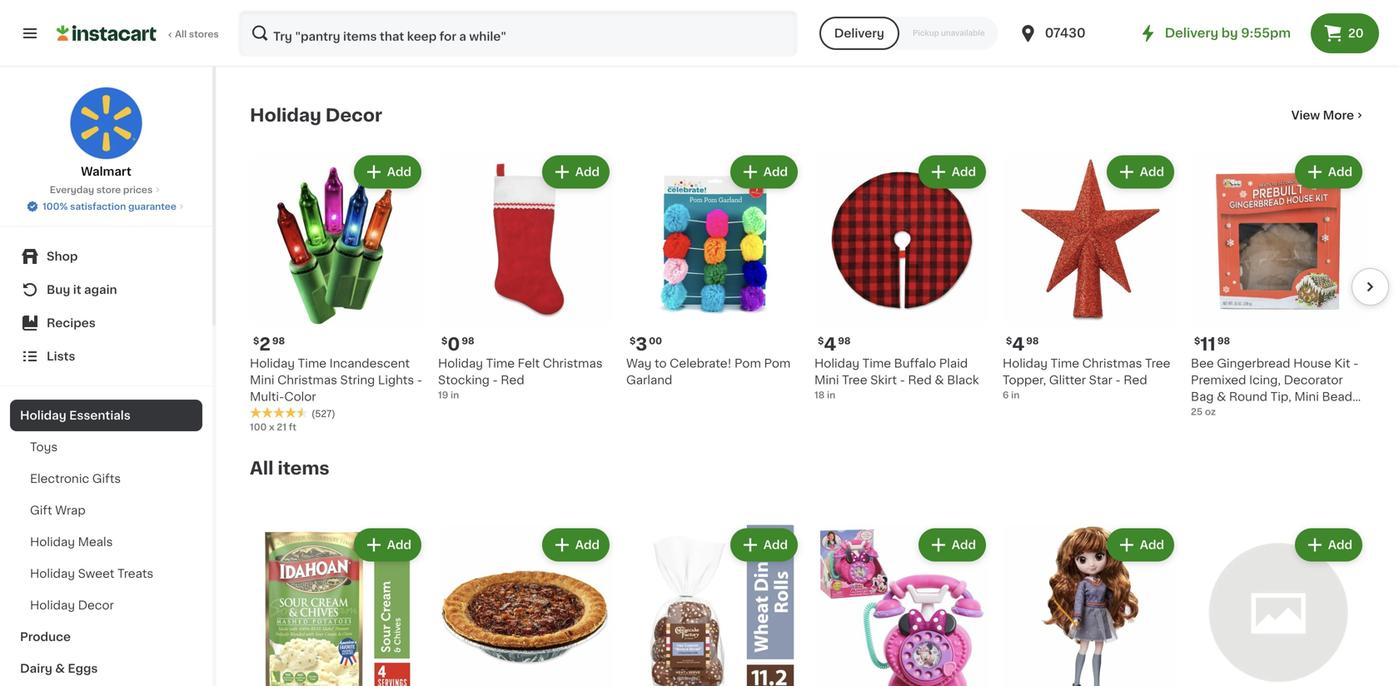Task type: locate. For each thing, give the bounding box(es) containing it.
holiday time buffalo plaid mini tree skirt - red & black 18 in
[[815, 358, 979, 400]]

toll house chocolate chip lovers cookie dough with chocolate chips & chocolate chunks
[[438, 0, 612, 53]]

bag
[[1191, 391, 1214, 403]]

time for felt
[[486, 358, 515, 369]]

buy it again link
[[10, 273, 202, 307]]

1 98 from the left
[[272, 337, 285, 346]]

0 horizontal spatial decor
[[78, 600, 114, 611]]

sponsored badge image down "pt"
[[1003, 37, 1053, 46]]

in inside holiday time christmas tree topper, glitter star - red 6 in
[[1011, 391, 1020, 400]]

lists
[[47, 351, 75, 362]]

garland
[[626, 374, 673, 386]]

1 $ 4 98 from the left
[[818, 336, 851, 353]]

98 for holiday time felt christmas stocking - red
[[462, 337, 475, 346]]

$ inside $ 2 98
[[253, 337, 259, 346]]

98 inside $ 0 98
[[462, 337, 475, 346]]

more
[[1323, 110, 1354, 121]]

98 for bee gingerbread house kit - premixed icing, decorator bag & round tip, mini beads, mini gumdrops, holley leaves & berries
[[1218, 337, 1230, 346]]

0 vertical spatial tree
[[1145, 358, 1171, 369]]

- right "skirt"
[[900, 374, 905, 386]]

$ up the 18
[[818, 337, 824, 346]]

chip for toll house chocolate chip edible cookie dough
[[1319, 0, 1346, 3]]

in right the 18
[[827, 391, 836, 400]]

buy it again
[[47, 284, 117, 296]]

view
[[1292, 110, 1320, 121]]

sponsored badge image
[[815, 37, 865, 46], [1003, 37, 1053, 46]]

time for buffalo
[[863, 358, 891, 369]]

$ up topper,
[[1006, 337, 1012, 346]]

1 horizontal spatial dairy
[[369, 0, 400, 3]]

toll inside toll house chocolate chip edible cookie dough
[[1191, 0, 1211, 3]]

100%
[[43, 202, 68, 211]]

oz
[[262, 24, 273, 33], [1203, 40, 1214, 49], [451, 56, 461, 65], [641, 56, 652, 65], [1205, 407, 1216, 416]]

red inside holiday time christmas tree topper, glitter star - red 6 in
[[1124, 374, 1148, 386]]

cookie inside toll house chocolate chip lovers cookie dough with chocolate chips & chocolate chunks
[[480, 8, 521, 20]]

1 vertical spatial holiday decor
[[30, 600, 114, 611]]

1 horizontal spatial chip
[[690, 8, 718, 20]]

product group containing 0.5 pt
[[1003, 0, 1178, 50]]

dough up the 36 oz
[[626, 25, 666, 36]]

1 vertical spatial all
[[250, 460, 274, 477]]

5 98 from the left
[[1218, 337, 1230, 346]]

1 toll from the left
[[438, 0, 458, 3]]

0 horizontal spatial holiday decor
[[30, 600, 114, 611]]

$ up 'bee'
[[1195, 337, 1201, 346]]

drop
[[850, 0, 879, 3]]

electronic
[[30, 473, 89, 485]]

red down buffalo on the right of page
[[908, 374, 932, 386]]

bee
[[1191, 358, 1214, 369]]

toll up the 36 oz
[[626, 0, 646, 3]]

chocolate up chunks
[[438, 25, 499, 36]]

store
[[96, 185, 121, 195]]

$ 0 98
[[441, 336, 475, 353]]

mini inside holiday time buffalo plaid mini tree skirt - red & black 18 in
[[815, 374, 839, 386]]

dough inside toll house chocolate chip edible cookie dough
[[1275, 8, 1314, 20]]

chip up 20 button
[[1319, 0, 1346, 3]]

toys
[[30, 441, 58, 453]]

product group containing 3
[[626, 152, 801, 389]]

christmas up "color"
[[277, 374, 337, 386]]

toll up edible
[[1191, 0, 1211, 3]]

1 4 from the left
[[824, 336, 837, 353]]

- for holiday time christmas tree topper, glitter star - red 6 in
[[1116, 374, 1121, 386]]

2 in from the left
[[827, 391, 836, 400]]

- right star
[[1116, 374, 1121, 386]]

christmas inside holiday time incandescent mini christmas string lights - multi-color
[[277, 374, 337, 386]]

$ inside $ 11 98
[[1195, 337, 1201, 346]]

2 horizontal spatial red
[[1124, 374, 1148, 386]]

2
[[259, 336, 271, 353]]

dough up chips
[[524, 8, 564, 20]]

98 up holiday time buffalo plaid mini tree skirt - red & black 18 in
[[838, 337, 851, 346]]

1 $ from the left
[[253, 337, 259, 346]]

1 horizontal spatial 4
[[1012, 336, 1025, 353]]

sweet
[[78, 568, 114, 580]]

chip inside toll house toll house chocolate chip cookie dough
[[690, 8, 718, 20]]

0 horizontal spatial sponsored badge image
[[815, 37, 865, 46]]

stocking
[[438, 374, 490, 386]]

0 horizontal spatial red
[[501, 374, 525, 386]]

house up decorator
[[1294, 358, 1332, 369]]

2 4 from the left
[[1012, 336, 1025, 353]]

time up "skirt"
[[863, 358, 891, 369]]

2 horizontal spatial dough
[[1275, 8, 1314, 20]]

1 horizontal spatial holiday decor link
[[250, 105, 382, 125]]

way to celebrate! pom pom garland
[[626, 358, 791, 386]]

$ for holiday time buffalo plaid mini tree skirt - red & black
[[818, 337, 824, 346]]

0 vertical spatial all
[[175, 30, 187, 39]]

chip down toll
[[690, 8, 718, 20]]

way
[[626, 358, 652, 369]]

oz right 16
[[451, 56, 461, 65]]

07430 button
[[1018, 10, 1118, 57]]

& left the eggs in the left of the page
[[55, 663, 65, 675]]

1 horizontal spatial red
[[908, 374, 932, 386]]

house
[[461, 0, 499, 3], [649, 0, 687, 3], [1214, 0, 1252, 3], [1294, 358, 1332, 369]]

1 horizontal spatial delivery
[[1165, 27, 1219, 39]]

delivery for delivery
[[834, 27, 885, 39]]

0 horizontal spatial tree
[[842, 374, 868, 386]]

16
[[438, 56, 448, 65]]

product group
[[815, 0, 990, 50], [1003, 0, 1178, 50], [250, 152, 425, 434], [438, 152, 613, 402], [626, 152, 801, 389], [815, 152, 990, 402], [1003, 152, 1178, 402], [1191, 152, 1366, 436], [250, 525, 425, 686], [438, 525, 613, 686], [626, 525, 801, 686], [815, 525, 990, 686], [1003, 525, 1178, 686], [1191, 525, 1366, 686]]

2 sponsored badge image from the left
[[1003, 37, 1053, 46]]

instacart logo image
[[57, 23, 157, 43]]

0 horizontal spatial chip
[[566, 0, 593, 3]]

toys link
[[10, 431, 202, 463]]

oz right 15
[[1203, 40, 1214, 49]]

4 up the 18
[[824, 336, 837, 353]]

red inside holiday time buffalo plaid mini tree skirt - red & black 18 in
[[908, 374, 932, 386]]

1 vertical spatial tree
[[842, 374, 868, 386]]

2 $ from the left
[[441, 337, 448, 346]]

$ 4 98 up topper,
[[1006, 336, 1039, 353]]

3 in from the left
[[1011, 391, 1020, 400]]

holiday time felt christmas stocking - red 19 in
[[438, 358, 603, 400]]

time up glitter
[[1051, 358, 1080, 369]]

time
[[298, 358, 327, 369], [486, 358, 515, 369], [863, 358, 891, 369], [1051, 358, 1080, 369]]

1 horizontal spatial in
[[827, 391, 836, 400]]

oz inside item carousel region
[[1205, 407, 1216, 416]]

chocolate up the 36 oz
[[626, 8, 687, 20]]

98 right 2
[[272, 337, 285, 346]]

1 red from the left
[[501, 374, 525, 386]]

0 horizontal spatial $ 4 98
[[818, 336, 851, 353]]

2 horizontal spatial chip
[[1319, 0, 1346, 3]]

holiday time incandescent mini christmas string lights - multi-color
[[250, 358, 422, 403]]

1 sponsored badge image from the left
[[815, 37, 865, 46]]

2 98 from the left
[[462, 337, 475, 346]]

2 horizontal spatial toll
[[1191, 0, 1211, 3]]

1 time from the left
[[298, 358, 327, 369]]

toll up lovers
[[438, 0, 458, 3]]

chocolate
[[502, 0, 563, 3], [1255, 0, 1316, 3], [626, 8, 687, 20], [438, 25, 499, 36], [551, 25, 612, 36]]

mini up multi- at the bottom of page
[[250, 374, 275, 386]]

oz inside great value original dairy whipped topping 13 oz
[[262, 24, 273, 33]]

1 vertical spatial decor
[[78, 600, 114, 611]]

1 horizontal spatial pom
[[764, 358, 791, 369]]

holiday essentials
[[20, 410, 131, 421]]

3 98 from the left
[[838, 337, 851, 346]]

1 pom from the left
[[735, 358, 761, 369]]

1 horizontal spatial christmas
[[543, 358, 603, 369]]

house inside toll house chocolate chip edible cookie dough
[[1214, 0, 1252, 3]]

holiday decor link
[[250, 105, 382, 125], [10, 590, 202, 621]]

0 horizontal spatial all
[[175, 30, 187, 39]]

gift
[[30, 505, 52, 516]]

oz for toll house toll house chocolate chip cookie dough
[[641, 56, 652, 65]]

ft
[[289, 423, 297, 432]]

- right stocking on the left
[[493, 374, 498, 386]]

house inside toll house chocolate chip lovers cookie dough with chocolate chips & chocolate chunks
[[461, 0, 499, 3]]

0 vertical spatial holiday decor link
[[250, 105, 382, 125]]

mini inside holiday time incandescent mini christmas string lights - multi-color
[[250, 374, 275, 386]]

0 horizontal spatial delivery
[[834, 27, 885, 39]]

icing,
[[1249, 374, 1281, 386]]

skirt
[[871, 374, 897, 386]]

topping
[[306, 8, 353, 20]]

1 vertical spatial holiday decor link
[[10, 590, 202, 621]]

2 red from the left
[[908, 374, 932, 386]]

toll
[[438, 0, 458, 3], [626, 0, 646, 3], [1191, 0, 1211, 3]]

red right star
[[1124, 374, 1148, 386]]

christmas
[[543, 358, 603, 369], [1083, 358, 1142, 369], [277, 374, 337, 386]]

2 horizontal spatial cookie
[[1231, 8, 1272, 20]]

19
[[438, 391, 448, 400]]

2 toll from the left
[[626, 0, 646, 3]]

cookie up (168)
[[1231, 8, 1272, 20]]

juicy drop candy canes gummy 0.27 lb
[[815, 0, 961, 33]]

delivery
[[1165, 27, 1219, 39], [834, 27, 885, 39]]

red for holiday time christmas tree topper, glitter star - red
[[1124, 374, 1148, 386]]

2 horizontal spatial in
[[1011, 391, 1020, 400]]

3 time from the left
[[863, 358, 891, 369]]

holiday inside holiday time incandescent mini christmas string lights - multi-color
[[250, 358, 295, 369]]

$ left 00 at left
[[630, 337, 636, 346]]

berries
[[1248, 424, 1289, 436]]

1 horizontal spatial dough
[[626, 25, 666, 36]]

house up lovers
[[461, 0, 499, 3]]

- inside holiday time incandescent mini christmas string lights - multi-color
[[417, 374, 422, 386]]

cookie inside toll house chocolate chip edible cookie dough
[[1231, 8, 1272, 20]]

delivery up 15
[[1165, 27, 1219, 39]]

- inside holiday time christmas tree topper, glitter star - red 6 in
[[1116, 374, 1121, 386]]

all left stores on the top of the page
[[175, 30, 187, 39]]

treats
[[117, 568, 153, 580]]

tree
[[1145, 358, 1171, 369], [842, 374, 868, 386]]

chocolate down the with
[[551, 25, 612, 36]]

mini up the 18
[[815, 374, 839, 386]]

oz right the 25 at the right bottom of page
[[1205, 407, 1216, 416]]

oz for toll house chocolate chip lovers cookie dough with chocolate chips & chocolate chunks
[[451, 56, 461, 65]]

00
[[649, 337, 662, 346]]

add
[[387, 166, 411, 178], [575, 166, 600, 178], [764, 166, 788, 178], [952, 166, 976, 178], [1140, 166, 1165, 178], [1328, 166, 1353, 178], [387, 539, 411, 551], [575, 539, 600, 551], [764, 539, 788, 551], [952, 539, 976, 551], [1140, 539, 1165, 551], [1328, 539, 1353, 551]]

1 cookie from the left
[[480, 8, 521, 20]]

dairy & eggs link
[[10, 653, 202, 685]]

view more link
[[1292, 107, 1366, 124]]

3 $ from the left
[[630, 337, 636, 346]]

0 horizontal spatial dough
[[524, 8, 564, 20]]

21
[[277, 423, 287, 432]]

delivery down gummy
[[834, 27, 885, 39]]

cookie down house
[[721, 8, 762, 20]]

& right chips
[[539, 25, 548, 36]]

9:55pm
[[1241, 27, 1291, 39]]

holley
[[1287, 408, 1325, 419]]

1 in from the left
[[451, 391, 459, 400]]

toll for toll house chocolate chip edible cookie dough
[[1191, 0, 1211, 3]]

& down gumdrops,
[[1235, 424, 1245, 436]]

red down "felt"
[[501, 374, 525, 386]]

- inside bee gingerbread house kit - premixed icing, decorator bag & round tip, mini beads, mini gumdrops, holley leaves & berries
[[1354, 358, 1359, 369]]

1 horizontal spatial sponsored badge image
[[1003, 37, 1053, 46]]

$ 4 98 up the 18
[[818, 336, 851, 353]]

3 toll from the left
[[1191, 0, 1211, 3]]

in right 6
[[1011, 391, 1020, 400]]

0 horizontal spatial toll
[[438, 0, 458, 3]]

produce link
[[10, 621, 202, 653]]

0 horizontal spatial christmas
[[277, 374, 337, 386]]

0 horizontal spatial in
[[451, 391, 459, 400]]

house up edible
[[1214, 0, 1252, 3]]

$ for holiday time incandescent mini christmas string lights - multi-color
[[253, 337, 259, 346]]

celebrate!
[[670, 358, 732, 369]]

4 98 from the left
[[1026, 337, 1039, 346]]

lb
[[837, 24, 846, 33]]

time left "felt"
[[486, 358, 515, 369]]

edible
[[1191, 8, 1228, 20]]

0 horizontal spatial 4
[[824, 336, 837, 353]]

$ up multi- at the bottom of page
[[253, 337, 259, 346]]

delivery inside delivery button
[[834, 27, 885, 39]]

with
[[567, 8, 593, 20]]

0 horizontal spatial pom
[[735, 358, 761, 369]]

15
[[1191, 40, 1201, 49]]

delivery inside delivery by 9:55pm link
[[1165, 27, 1219, 39]]

None search field
[[238, 10, 798, 57]]

& down plaid
[[935, 374, 944, 386]]

5 $ from the left
[[1006, 337, 1012, 346]]

4 $ from the left
[[818, 337, 824, 346]]

98 up topper,
[[1026, 337, 1039, 346]]

round
[[1229, 391, 1268, 403]]

shop link
[[10, 240, 202, 273]]

3 red from the left
[[1124, 374, 1148, 386]]

36 oz
[[626, 56, 652, 65]]

1 horizontal spatial all
[[250, 460, 274, 477]]

98 inside $ 2 98
[[272, 337, 285, 346]]

0 horizontal spatial holiday decor link
[[10, 590, 202, 621]]

6 $ from the left
[[1195, 337, 1201, 346]]

chocolate up (168)
[[1255, 0, 1316, 3]]

in inside holiday time felt christmas stocking - red 19 in
[[451, 391, 459, 400]]

oz right 13
[[262, 24, 273, 33]]

98 right 0
[[462, 337, 475, 346]]

all down 100
[[250, 460, 274, 477]]

lists link
[[10, 340, 202, 373]]

house inside toll house toll house chocolate chip cookie dough
[[649, 0, 687, 3]]

98 right the 11 at the right of the page
[[1218, 337, 1230, 346]]

1 horizontal spatial holiday decor
[[250, 107, 382, 124]]

canes
[[923, 0, 961, 3]]

christmas up star
[[1083, 358, 1142, 369]]

house for chocolate
[[649, 0, 687, 3]]

lights
[[378, 374, 414, 386]]

1 horizontal spatial $ 4 98
[[1006, 336, 1039, 353]]

christmas right "felt"
[[543, 358, 603, 369]]

2 $ 4 98 from the left
[[1006, 336, 1039, 353]]

dough up 9:55pm
[[1275, 8, 1314, 20]]

dairy right original
[[369, 0, 400, 3]]

chunks
[[438, 41, 482, 53]]

- right kit
[[1354, 358, 1359, 369]]

2 time from the left
[[486, 358, 515, 369]]

chip up the with
[[566, 0, 593, 3]]

time inside holiday time buffalo plaid mini tree skirt - red & black 18 in
[[863, 358, 891, 369]]

11
[[1201, 336, 1216, 353]]

&
[[539, 25, 548, 36], [935, 374, 944, 386], [1217, 391, 1226, 403], [1235, 424, 1245, 436], [55, 663, 65, 675]]

$ for way to celebrate! pom pom garland
[[630, 337, 636, 346]]

time inside holiday time felt christmas stocking - red 19 in
[[486, 358, 515, 369]]

dairy down produce
[[20, 663, 52, 675]]

time up "color"
[[298, 358, 327, 369]]

0
[[448, 336, 460, 353]]

1 horizontal spatial cookie
[[721, 8, 762, 20]]

cookie
[[480, 8, 521, 20], [721, 8, 762, 20], [1231, 8, 1272, 20]]

chocolate inside toll house toll house chocolate chip cookie dough
[[626, 8, 687, 20]]

$ inside $ 3 00
[[630, 337, 636, 346]]

time inside holiday time incandescent mini christmas string lights - multi-color
[[298, 358, 327, 369]]

$ up stocking on the left
[[441, 337, 448, 346]]

-
[[1354, 358, 1359, 369], [417, 374, 422, 386], [493, 374, 498, 386], [900, 374, 905, 386], [1116, 374, 1121, 386]]

whipped
[[250, 8, 303, 20]]

all stores link
[[57, 10, 220, 57]]

buy
[[47, 284, 70, 296]]

in right '19'
[[451, 391, 459, 400]]

4 up topper,
[[1012, 336, 1025, 353]]

0 vertical spatial dairy
[[369, 0, 400, 3]]

$ 4 98 for holiday time christmas tree topper, glitter star - red
[[1006, 336, 1039, 353]]

1 horizontal spatial tree
[[1145, 358, 1171, 369]]

98 inside $ 11 98
[[1218, 337, 1230, 346]]

essentials
[[69, 410, 131, 421]]

chip inside toll house chocolate chip edible cookie dough
[[1319, 0, 1346, 3]]

product group containing 0
[[438, 152, 613, 402]]

- right lights in the left bottom of the page
[[417, 374, 422, 386]]

tree left "skirt"
[[842, 374, 868, 386]]

2 cookie from the left
[[721, 8, 762, 20]]

3 cookie from the left
[[1231, 8, 1272, 20]]

1 horizontal spatial toll
[[626, 0, 646, 3]]

chocolate inside toll house chocolate chip edible cookie dough
[[1255, 0, 1316, 3]]

1 vertical spatial dairy
[[20, 663, 52, 675]]

dough inside toll house chocolate chip lovers cookie dough with chocolate chips & chocolate chunks
[[524, 8, 564, 20]]

tree left 'bee'
[[1145, 358, 1171, 369]]

sponsored badge image down lb
[[815, 37, 865, 46]]

house left toll
[[649, 0, 687, 3]]

$ inside $ 0 98
[[441, 337, 448, 346]]

delivery button
[[819, 17, 900, 50]]

oz right 36
[[641, 56, 652, 65]]

0 horizontal spatial dairy
[[20, 663, 52, 675]]

0 horizontal spatial cookie
[[480, 8, 521, 20]]

1 horizontal spatial decor
[[326, 107, 382, 124]]

toll inside toll house toll house chocolate chip cookie dough
[[626, 0, 646, 3]]

holiday meals
[[30, 536, 113, 548]]

2 horizontal spatial christmas
[[1083, 358, 1142, 369]]

toll inside toll house chocolate chip lovers cookie dough with chocolate chips & chocolate chunks
[[438, 0, 458, 3]]

time inside holiday time christmas tree topper, glitter star - red 6 in
[[1051, 358, 1080, 369]]

glitter
[[1049, 374, 1086, 386]]

chip inside toll house chocolate chip lovers cookie dough with chocolate chips & chocolate chunks
[[566, 0, 593, 3]]

dough for toll house chocolate chip lovers cookie dough with chocolate chips & chocolate chunks
[[524, 8, 564, 20]]

- inside holiday time buffalo plaid mini tree skirt - red & black 18 in
[[900, 374, 905, 386]]

time for christmas
[[1051, 358, 1080, 369]]

cookie up chips
[[480, 8, 521, 20]]

dairy & eggs
[[20, 663, 98, 675]]

4 time from the left
[[1051, 358, 1080, 369]]



Task type: describe. For each thing, give the bounding box(es) containing it.
eggs
[[68, 663, 98, 675]]

pt
[[1020, 24, 1030, 33]]

multi-
[[250, 391, 284, 403]]

plaid
[[939, 358, 968, 369]]

mini up holley
[[1295, 391, 1319, 403]]

gumdrops,
[[1219, 408, 1284, 419]]

toll for toll house chocolate chip lovers cookie dough with chocolate chips & chocolate chunks
[[438, 0, 458, 3]]

cookie for lovers
[[480, 8, 521, 20]]

everyday store prices
[[50, 185, 153, 195]]

gift wrap
[[30, 505, 86, 516]]

18
[[815, 391, 825, 400]]

walmart logo image
[[70, 87, 143, 160]]

dairy inside great value original dairy whipped topping 13 oz
[[369, 0, 400, 3]]

- for holiday time buffalo plaid mini tree skirt - red & black 18 in
[[900, 374, 905, 386]]

shop
[[47, 251, 78, 262]]

$ 11 98
[[1195, 336, 1230, 353]]

recipes link
[[10, 307, 202, 340]]

tree inside holiday time christmas tree topper, glitter star - red 6 in
[[1145, 358, 1171, 369]]

2 pom from the left
[[764, 358, 791, 369]]

98 for holiday time buffalo plaid mini tree skirt - red & black
[[838, 337, 851, 346]]

98 for holiday time christmas tree topper, glitter star - red
[[1026, 337, 1039, 346]]

candy
[[882, 0, 920, 3]]

holiday time christmas tree topper, glitter star - red 6 in
[[1003, 358, 1171, 400]]

view more
[[1292, 110, 1354, 121]]

chocolate up chips
[[502, 0, 563, 3]]

tree inside holiday time buffalo plaid mini tree skirt - red & black 18 in
[[842, 374, 868, 386]]

house for lovers
[[461, 0, 499, 3]]

15 oz
[[1191, 40, 1214, 49]]

lovers
[[438, 8, 477, 20]]

red for holiday time buffalo plaid mini tree skirt - red & black
[[908, 374, 932, 386]]

chip for toll house chocolate chip lovers cookie dough with chocolate chips & chocolate chunks
[[566, 0, 593, 3]]

cookie inside toll house toll house chocolate chip cookie dough
[[721, 8, 762, 20]]

item carousel region
[[227, 145, 1389, 445]]

produce
[[20, 631, 71, 643]]

0.5 pt
[[1003, 24, 1030, 33]]

4 for holiday time christmas tree topper, glitter star - red
[[1012, 336, 1025, 353]]

delivery by 9:55pm link
[[1138, 23, 1291, 43]]

100
[[250, 423, 267, 432]]

sponsored badge image for 0.5 pt
[[1003, 37, 1053, 46]]

0 vertical spatial holiday decor
[[250, 107, 382, 124]]

service type group
[[819, 17, 998, 50]]

all for all stores
[[175, 30, 187, 39]]

all for all items
[[250, 460, 274, 477]]

13
[[250, 24, 260, 33]]

christmas inside holiday time christmas tree topper, glitter star - red 6 in
[[1083, 358, 1142, 369]]

- inside holiday time felt christmas stocking - red 19 in
[[493, 374, 498, 386]]

07430
[[1045, 27, 1086, 39]]

holiday inside holiday time christmas tree topper, glitter star - red 6 in
[[1003, 358, 1048, 369]]

100% satisfaction guarantee button
[[26, 197, 186, 213]]

beads,
[[1322, 391, 1362, 403]]

red inside holiday time felt christmas stocking - red 19 in
[[501, 374, 525, 386]]

christmas inside holiday time felt christmas stocking - red 19 in
[[543, 358, 603, 369]]

incandescent
[[330, 358, 410, 369]]

everyday store prices link
[[50, 183, 163, 197]]

great value original dairy whipped topping 13 oz
[[250, 0, 400, 33]]

36
[[626, 56, 639, 65]]

100 x 21 ft
[[250, 423, 297, 432]]

to
[[655, 358, 667, 369]]

$ for bee gingerbread house kit - premixed icing, decorator bag & round tip, mini beads, mini gumdrops, holley leaves & berries
[[1195, 337, 1201, 346]]

toll for toll house toll house chocolate chip cookie dough
[[626, 0, 646, 3]]

20 button
[[1311, 13, 1379, 53]]

& inside toll house chocolate chip lovers cookie dough with chocolate chips & chocolate chunks
[[539, 25, 548, 36]]

satisfaction
[[70, 202, 126, 211]]

sponsored badge image for 0.27 lb
[[815, 37, 865, 46]]

product group containing 2
[[250, 152, 425, 434]]

toll house chocolate chip edible cookie dough
[[1191, 0, 1346, 20]]

16 oz
[[438, 56, 461, 65]]

bee gingerbread house kit - premixed icing, decorator bag & round tip, mini beads, mini gumdrops, holley leaves & berries
[[1191, 358, 1362, 436]]

dough inside toll house toll house chocolate chip cookie dough
[[626, 25, 666, 36]]

20
[[1348, 27, 1364, 39]]

value
[[286, 0, 318, 3]]

delivery for delivery by 9:55pm
[[1165, 27, 1219, 39]]

house for edible
[[1214, 0, 1252, 3]]

recipes
[[47, 317, 96, 329]]

cookie for edible
[[1231, 8, 1272, 20]]

again
[[84, 284, 117, 296]]

98 for holiday time incandescent mini christmas string lights - multi-color
[[272, 337, 285, 346]]

mini down bag
[[1191, 408, 1216, 419]]

original
[[321, 0, 366, 3]]

house inside bee gingerbread house kit - premixed icing, decorator bag & round tip, mini beads, mini gumdrops, holley leaves & berries
[[1294, 358, 1332, 369]]

topper,
[[1003, 374, 1046, 386]]

Search field
[[240, 12, 796, 55]]

items
[[278, 460, 330, 477]]

$ for holiday time christmas tree topper, glitter star - red
[[1006, 337, 1012, 346]]

0.27
[[815, 24, 835, 33]]

$ 3 00
[[630, 336, 662, 353]]

felt
[[518, 358, 540, 369]]

holiday inside holiday time buffalo plaid mini tree skirt - red & black 18 in
[[815, 358, 860, 369]]

juicy
[[815, 0, 847, 3]]

dough for toll house chocolate chip edible cookie dough
[[1275, 8, 1314, 20]]

by
[[1222, 27, 1238, 39]]

oz for toll house chocolate chip edible cookie dough
[[1203, 40, 1214, 49]]

gummy
[[815, 8, 861, 20]]

kit
[[1335, 358, 1351, 369]]

in inside holiday time buffalo plaid mini tree skirt - red & black 18 in
[[827, 391, 836, 400]]

- for holiday time incandescent mini christmas string lights - multi-color
[[417, 374, 422, 386]]

walmart
[[81, 166, 131, 177]]

4 for holiday time buffalo plaid mini tree skirt - red & black
[[824, 336, 837, 353]]

0 vertical spatial decor
[[326, 107, 382, 124]]

& down the premixed
[[1217, 391, 1226, 403]]

premixed
[[1191, 374, 1247, 386]]

it
[[73, 284, 81, 296]]

holiday inside holiday time felt christmas stocking - red 19 in
[[438, 358, 483, 369]]

house
[[724, 0, 768, 3]]

& inside holiday time buffalo plaid mini tree skirt - red & black 18 in
[[935, 374, 944, 386]]

guarantee
[[128, 202, 177, 211]]

25 oz
[[1191, 407, 1216, 416]]

tip,
[[1271, 391, 1292, 403]]

$ 4 98 for holiday time buffalo plaid mini tree skirt - red & black
[[818, 336, 851, 353]]

100% satisfaction guarantee
[[43, 202, 177, 211]]

wrap
[[55, 505, 86, 516]]

color
[[284, 391, 316, 403]]

walmart link
[[70, 87, 143, 180]]

product group containing 11
[[1191, 152, 1366, 436]]

stores
[[189, 30, 219, 39]]

great
[[250, 0, 283, 3]]

chips
[[502, 25, 536, 36]]

$ for holiday time felt christmas stocking - red
[[441, 337, 448, 346]]

gift wrap link
[[10, 495, 202, 526]]

product group containing juicy drop candy canes gummy
[[815, 0, 990, 50]]

time for incandescent
[[298, 358, 327, 369]]

x
[[269, 423, 275, 432]]

(527)
[[312, 409, 335, 419]]



Task type: vqa. For each thing, say whether or not it's contained in the screenshot.
the Leaves
yes



